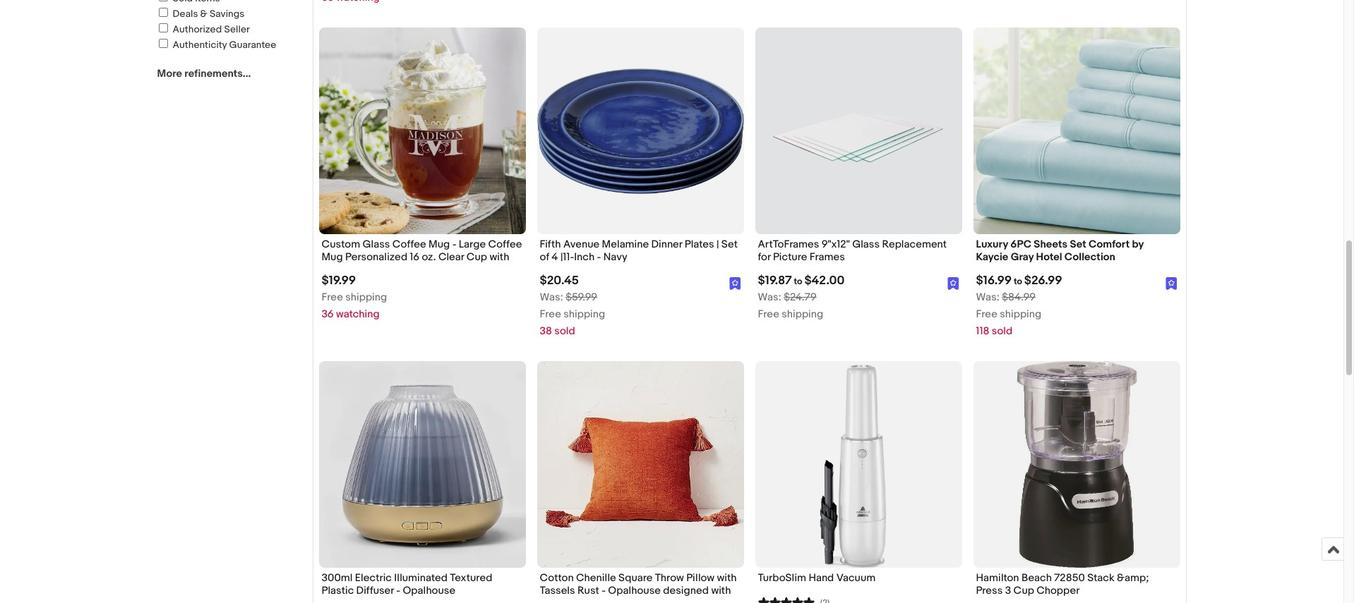 Task type: locate. For each thing, give the bounding box(es) containing it.
-
[[452, 238, 457, 252], [597, 251, 601, 264], [396, 585, 401, 598], [602, 585, 606, 598]]

- right diffuser
[[396, 585, 401, 598]]

shipping down $59.99
[[564, 308, 605, 321]]

shipping up the watching
[[346, 291, 387, 304]]

cup
[[467, 251, 487, 264], [1014, 585, 1035, 598]]

was: for $16.99
[[976, 291, 1000, 304]]

was: for $20.45
[[540, 291, 563, 304]]

custom glass coffee mug - large coffee mug personalized 16 oz. clear cup with link
[[322, 238, 523, 268]]

designed
[[663, 585, 709, 598]]

kaycie
[[976, 251, 1009, 264]]

authorized
[[173, 23, 222, 35]]

$20.45
[[540, 274, 579, 288]]

Deals & Savings checkbox
[[159, 8, 168, 17]]

of
[[540, 251, 549, 264]]

free for was: $24.79 free shipping
[[758, 308, 780, 321]]

Authorized Seller checkbox
[[159, 23, 168, 32]]

2 to from the left
[[1014, 276, 1023, 287]]

authorized seller
[[173, 23, 250, 35]]

sold right 38
[[555, 325, 575, 338]]

sold inside was: $84.99 free shipping 118 sold
[[992, 325, 1013, 338]]

shipping inside was: $24.79 free shipping
[[782, 308, 824, 321]]

- inside cotton chenille square throw pillow with tassels rust - opalhouse designed with
[[602, 585, 606, 598]]

0 horizontal spatial to
[[794, 276, 803, 287]]

inch
[[574, 251, 595, 264]]

- left large
[[452, 238, 457, 252]]

shipping down $24.79
[[782, 308, 824, 321]]

6pc
[[1011, 238, 1032, 252]]

custom glass coffee mug - large coffee mug personalized 16 oz. clear cup with
[[322, 238, 522, 264]]

glass inside the arttoframes 9"x12" glass replacement for picture frames
[[853, 238, 880, 252]]

turboslim hand vacuum link
[[758, 572, 960, 589]]

0 horizontal spatial coffee
[[392, 238, 426, 252]]

sold inside was: $59.99 free shipping 38 sold
[[555, 325, 575, 338]]

with
[[490, 251, 510, 264], [717, 572, 737, 585], [712, 585, 731, 598]]

for
[[758, 251, 771, 264]]

shipping for was: $24.79 free shipping
[[782, 308, 824, 321]]

1 horizontal spatial set
[[1070, 238, 1087, 252]]

coffee
[[392, 238, 426, 252], [488, 238, 522, 252]]

turboslim
[[758, 572, 807, 585]]

fifth avenue melamine dinner plates | set of 4 |11-inch - navy image
[[537, 68, 744, 194]]

set inside fifth avenue melamine dinner plates | set of 4 |11-inch - navy
[[722, 238, 738, 252]]

1 horizontal spatial sold
[[992, 325, 1013, 338]]

sold right 118
[[992, 325, 1013, 338]]

1 horizontal spatial was:
[[758, 291, 782, 304]]

$16.99
[[976, 274, 1012, 288]]

turboslim hand vacuum image
[[755, 361, 962, 568]]

3
[[1006, 585, 1012, 598]]

navy
[[604, 251, 628, 264]]

hamilton beach 72850 stack &amp; press 3 cup chopper
[[976, 572, 1149, 598]]

3 was: from the left
[[976, 291, 1000, 304]]

shipping for was: $59.99 free shipping 38 sold
[[564, 308, 605, 321]]

- right inch
[[597, 251, 601, 264]]

textured
[[450, 572, 493, 585]]

- inside custom glass coffee mug - large coffee mug personalized 16 oz. clear cup with
[[452, 238, 457, 252]]

sold for $20.45
[[555, 325, 575, 338]]

plates
[[685, 238, 714, 252]]

shipping inside was: $59.99 free shipping 38 sold
[[564, 308, 605, 321]]

0 horizontal spatial cup
[[467, 251, 487, 264]]

1 vertical spatial cup
[[1014, 585, 1035, 598]]

1 horizontal spatial mug
[[429, 238, 450, 252]]

set
[[722, 238, 738, 252], [1070, 238, 1087, 252]]

0 horizontal spatial glass
[[363, 238, 390, 252]]

replacement
[[882, 238, 947, 252]]

1 horizontal spatial to
[[1014, 276, 1023, 287]]

avenue
[[564, 238, 600, 252]]

melamine
[[602, 238, 649, 252]]

1 sold from the left
[[555, 325, 575, 338]]

$59.99
[[566, 291, 598, 304]]

more
[[157, 67, 182, 81]]

$19.99 free shipping 36 watching
[[322, 274, 387, 321]]

shipping inside was: $84.99 free shipping 118 sold
[[1000, 308, 1042, 321]]

set right |
[[722, 238, 738, 252]]

was: inside was: $59.99 free shipping 38 sold
[[540, 291, 563, 304]]

to inside $19.87 to $42.00
[[794, 276, 803, 287]]

deals & savings
[[173, 8, 245, 20]]

hamilton beach 72850 stack &amp; press 3 cup chopper link
[[976, 572, 1178, 602]]

custom glass coffee mug - large coffee mug personalized 16 oz. clear cup with image
[[319, 28, 526, 235]]

free up 38
[[540, 308, 561, 321]]

was: inside was: $84.99 free shipping 118 sold
[[976, 291, 1000, 304]]

to for $16.99
[[1014, 276, 1023, 287]]

with right 'designed'
[[712, 585, 731, 598]]

shipping
[[346, 291, 387, 304], [564, 308, 605, 321], [782, 308, 824, 321], [1000, 308, 1042, 321]]

was: $59.99 free shipping 38 sold
[[540, 291, 605, 338]]

free up 36
[[322, 291, 343, 304]]

1 horizontal spatial [object undefined] image
[[1166, 277, 1178, 290]]

9"x12"
[[822, 238, 850, 252]]

sheets
[[1034, 238, 1068, 252]]

1 horizontal spatial cup
[[1014, 585, 1035, 598]]

set right sheets
[[1070, 238, 1087, 252]]

2 set from the left
[[1070, 238, 1087, 252]]

$16.99 to $26.99
[[976, 274, 1063, 288]]

0 horizontal spatial sold
[[555, 325, 575, 338]]

free down "$19.87"
[[758, 308, 780, 321]]

guarantee
[[229, 39, 276, 51]]

mug up $19.99
[[322, 251, 343, 264]]

pillow
[[687, 572, 715, 585]]

free inside was: $24.79 free shipping
[[758, 308, 780, 321]]

cup inside hamilton beach 72850 stack &amp; press 3 cup chopper
[[1014, 585, 1035, 598]]

to up $24.79
[[794, 276, 803, 287]]

more refinements...
[[157, 67, 251, 81]]

glass right 9"x12"
[[853, 238, 880, 252]]

1 horizontal spatial coffee
[[488, 238, 522, 252]]

free
[[322, 291, 343, 304], [540, 308, 561, 321], [758, 308, 780, 321], [976, 308, 998, 321]]

deals
[[173, 8, 198, 20]]

to
[[794, 276, 803, 287], [1014, 276, 1023, 287]]

0 vertical spatial cup
[[467, 251, 487, 264]]

2 sold from the left
[[992, 325, 1013, 338]]

opalhouse inside cotton chenille square throw pillow with tassels rust - opalhouse designed with
[[608, 585, 661, 598]]

was: down $20.45
[[540, 291, 563, 304]]

free up 118
[[976, 308, 998, 321]]

was: down "$16.99"
[[976, 291, 1000, 304]]

1 glass from the left
[[363, 238, 390, 252]]

2 horizontal spatial was:
[[976, 291, 1000, 304]]

plastic
[[322, 585, 354, 598]]

with right large
[[490, 251, 510, 264]]

1 to from the left
[[794, 276, 803, 287]]

was:
[[540, 291, 563, 304], [758, 291, 782, 304], [976, 291, 1000, 304]]

shipping down $84.99
[[1000, 308, 1042, 321]]

[object undefined] image
[[729, 277, 741, 290], [948, 277, 960, 290], [729, 277, 741, 290], [1166, 277, 1178, 290]]

|11-
[[561, 251, 574, 264]]

1 set from the left
[[722, 238, 738, 252]]

to up $84.99
[[1014, 276, 1023, 287]]

1 opalhouse from the left
[[403, 585, 456, 598]]

2 opalhouse from the left
[[608, 585, 661, 598]]

luxury 6pc sheets set comfort by kaycie gray hotel collection image
[[974, 28, 1181, 235]]

2 glass from the left
[[853, 238, 880, 252]]

mug right the 16
[[429, 238, 450, 252]]

cup right the clear on the left top of the page
[[467, 251, 487, 264]]

glass right custom
[[363, 238, 390, 252]]

chenille
[[576, 572, 616, 585]]

0 horizontal spatial was:
[[540, 291, 563, 304]]

1 was: from the left
[[540, 291, 563, 304]]

arttoframes 9"x12" glass replacement for picture frames link
[[758, 238, 960, 268]]

custom
[[322, 238, 360, 252]]

with inside custom glass coffee mug - large coffee mug personalized 16 oz. clear cup with
[[490, 251, 510, 264]]

2 was: from the left
[[758, 291, 782, 304]]

0 horizontal spatial set
[[722, 238, 738, 252]]

free inside was: $84.99 free shipping 118 sold
[[976, 308, 998, 321]]

free inside was: $59.99 free shipping 38 sold
[[540, 308, 561, 321]]

glass
[[363, 238, 390, 252], [853, 238, 880, 252]]

1 horizontal spatial glass
[[853, 238, 880, 252]]

luxury
[[976, 238, 1009, 252]]

refinements...
[[185, 67, 251, 81]]

&amp;
[[1117, 572, 1149, 585]]

beach
[[1022, 572, 1052, 585]]

cup right 3
[[1014, 585, 1035, 598]]

0 horizontal spatial opalhouse
[[403, 585, 456, 598]]

[object undefined] image
[[1166, 277, 1178, 290], [948, 277, 960, 290]]

with right pillow
[[717, 572, 737, 585]]

was: $84.99 free shipping 118 sold
[[976, 291, 1042, 338]]

set inside luxury 6pc sheets set comfort by kaycie gray hotel collection
[[1070, 238, 1087, 252]]

cup inside custom glass coffee mug - large coffee mug personalized 16 oz. clear cup with
[[467, 251, 487, 264]]

was: down "$19.87"
[[758, 291, 782, 304]]

large
[[459, 238, 486, 252]]

mug
[[429, 238, 450, 252], [322, 251, 343, 264]]

1 horizontal spatial opalhouse
[[608, 585, 661, 598]]

authenticity
[[173, 39, 227, 51]]

- right rust
[[602, 585, 606, 598]]

0 horizontal spatial mug
[[322, 251, 343, 264]]

to inside $16.99 to $26.99
[[1014, 276, 1023, 287]]

opalhouse
[[403, 585, 456, 598], [608, 585, 661, 598]]

- inside 300ml electric illuminated textured plastic diffuser - opalhouse
[[396, 585, 401, 598]]

fifth
[[540, 238, 561, 252]]

comfort
[[1089, 238, 1130, 252]]



Task type: describe. For each thing, give the bounding box(es) containing it.
cotton chenille square throw pillow with tassels rust - opalhouse designed with link
[[540, 572, 741, 602]]

square
[[619, 572, 653, 585]]

300ml electric illuminated textured plastic diffuser - opalhouse image
[[319, 361, 526, 568]]

sold for $16.99
[[992, 325, 1013, 338]]

free for was: $84.99 free shipping 118 sold
[[976, 308, 998, 321]]

36
[[322, 308, 334, 321]]

stack
[[1088, 572, 1115, 585]]

chopper
[[1037, 585, 1080, 598]]

was: inside was: $24.79 free shipping
[[758, 291, 782, 304]]

electric
[[355, 572, 392, 585]]

$26.99
[[1025, 274, 1063, 288]]

tassels
[[540, 585, 575, 598]]

arttoframes 9"x12" glass replacement for picture frames
[[758, 238, 947, 264]]

1 coffee from the left
[[392, 238, 426, 252]]

cotton chenille square throw pillow with tassels rust - opalhouse designed with image
[[537, 361, 744, 568]]

118
[[976, 325, 990, 338]]

press
[[976, 585, 1003, 598]]

hand
[[809, 572, 834, 585]]

4
[[552, 251, 558, 264]]

rust
[[578, 585, 600, 598]]

free for was: $59.99 free shipping 38 sold
[[540, 308, 561, 321]]

- inside fifth avenue melamine dinner plates | set of 4 |11-inch - navy
[[597, 251, 601, 264]]

$24.79
[[784, 291, 817, 304]]

0 horizontal spatial [object undefined] image
[[948, 277, 960, 290]]

38
[[540, 325, 552, 338]]

luxury 6pc sheets set comfort by kaycie gray hotel collection link
[[976, 238, 1178, 268]]

$19.99
[[322, 274, 356, 288]]

authenticity guarantee link
[[156, 39, 276, 51]]

personalized
[[345, 251, 408, 264]]

frames
[[810, 251, 845, 264]]

$42.00
[[805, 274, 845, 288]]

hamilton beach 72850 stack & press 3 cup chopper image
[[974, 361, 1181, 568]]

hotel
[[1036, 251, 1063, 264]]

shipping for was: $84.99 free shipping 118 sold
[[1000, 308, 1042, 321]]

clear
[[439, 251, 464, 264]]

$19.87 to $42.00
[[758, 274, 845, 288]]

300ml electric illuminated textured plastic diffuser - opalhouse link
[[322, 572, 523, 602]]

more refinements... button
[[157, 67, 251, 81]]

turboslim hand vacuum
[[758, 572, 876, 585]]

deals & savings link
[[156, 8, 245, 20]]

300ml
[[322, 572, 353, 585]]

oz.
[[422, 251, 436, 264]]

shipping inside $19.99 free shipping 36 watching
[[346, 291, 387, 304]]

|
[[717, 238, 719, 252]]

2 coffee from the left
[[488, 238, 522, 252]]

seller
[[224, 23, 250, 35]]

vacuum
[[837, 572, 876, 585]]

authenticity guarantee
[[173, 39, 276, 51]]

arttoframes
[[758, 238, 820, 252]]

fifth avenue melamine dinner plates | set of 4 |11-inch - navy
[[540, 238, 738, 264]]

opalhouse inside 300ml electric illuminated textured plastic diffuser - opalhouse
[[403, 585, 456, 598]]

illuminated
[[394, 572, 448, 585]]

luxury 6pc sheets set comfort by kaycie gray hotel collection
[[976, 238, 1144, 264]]

by
[[1133, 238, 1144, 252]]

300ml electric illuminated textured plastic diffuser - opalhouse
[[322, 572, 493, 598]]

picture
[[773, 251, 808, 264]]

dinner
[[652, 238, 683, 252]]

fifth avenue melamine dinner plates | set of 4 |11-inch - navy link
[[540, 238, 741, 268]]

Authenticity Guarantee checkbox
[[159, 39, 168, 48]]

free inside $19.99 free shipping 36 watching
[[322, 291, 343, 304]]

was: $24.79 free shipping
[[758, 291, 824, 321]]

hamilton
[[976, 572, 1020, 585]]

$19.87
[[758, 274, 792, 288]]

savings
[[210, 8, 245, 20]]

watching
[[336, 308, 380, 321]]

&
[[200, 8, 208, 20]]

gray
[[1011, 251, 1034, 264]]

glass inside custom glass coffee mug - large coffee mug personalized 16 oz. clear cup with
[[363, 238, 390, 252]]

cotton
[[540, 572, 574, 585]]

Sold Items checkbox
[[159, 0, 168, 1]]

to for $19.87
[[794, 276, 803, 287]]

authorized seller link
[[156, 23, 250, 35]]

collection
[[1065, 251, 1116, 264]]

72850
[[1055, 572, 1086, 585]]

5 out of 5 stars image
[[758, 596, 815, 604]]

cotton chenille square throw pillow with tassels rust - opalhouse designed with
[[540, 572, 737, 598]]

arttoframes 9"x12" glass replacement for picture frames image
[[755, 28, 962, 235]]

16
[[410, 251, 420, 264]]

$84.99
[[1002, 291, 1036, 304]]



Task type: vqa. For each thing, say whether or not it's contained in the screenshot.
items
no



